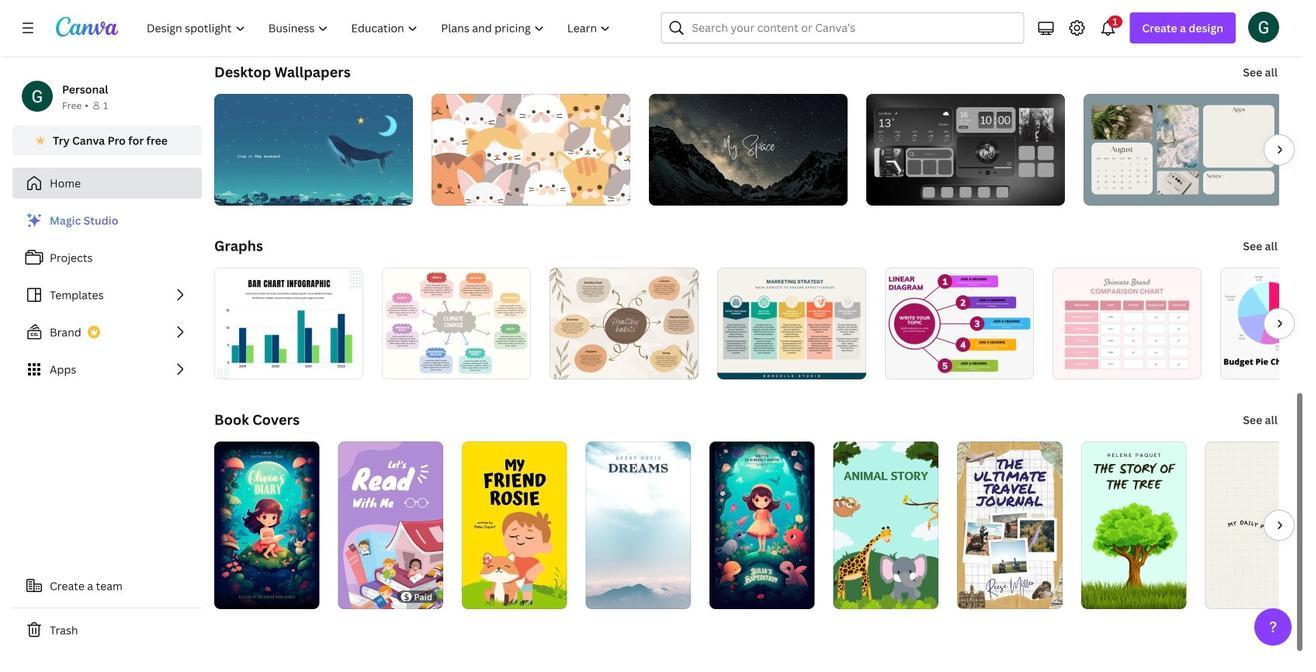Task type: describe. For each thing, give the bounding box(es) containing it.
greg robinson image
[[1249, 11, 1280, 43]]



Task type: vqa. For each thing, say whether or not it's contained in the screenshot.
Resume
no



Task type: locate. For each thing, give the bounding box(es) containing it.
None search field
[[661, 12, 1025, 43]]

list
[[12, 205, 202, 385]]

top level navigation element
[[137, 12, 624, 43]]

Search search field
[[692, 13, 994, 43]]



